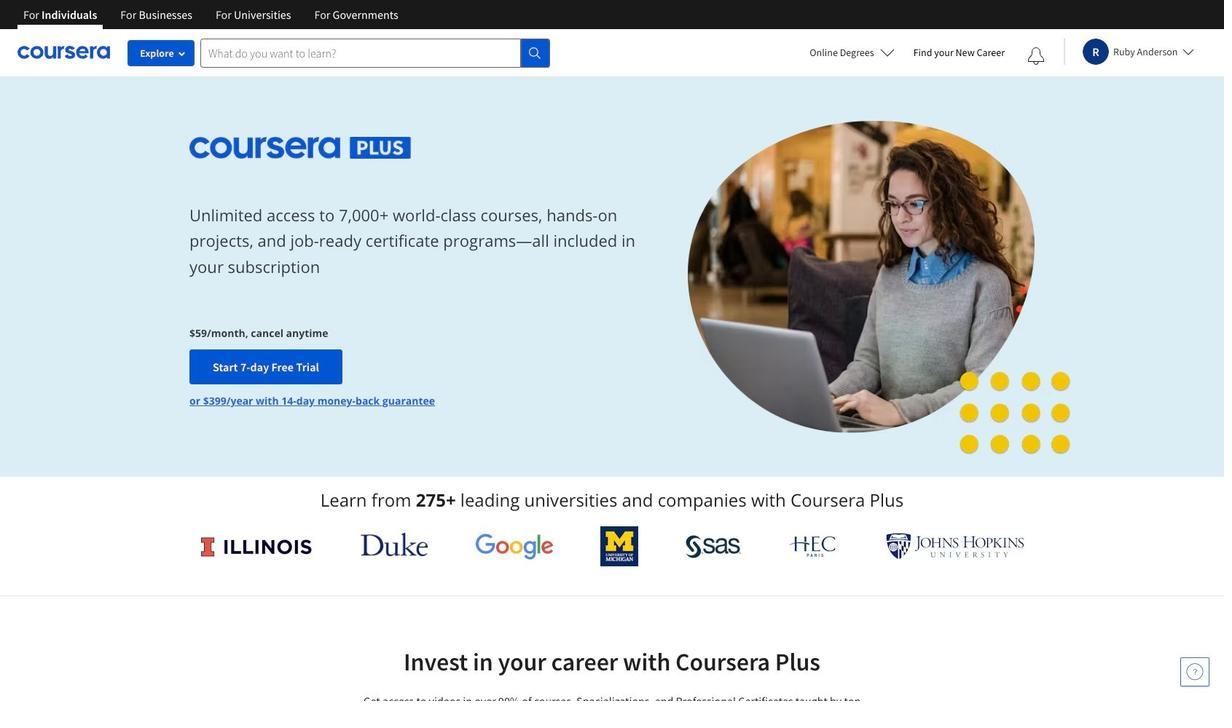 Task type: describe. For each thing, give the bounding box(es) containing it.
sas image
[[686, 535, 741, 559]]

university of illinois at urbana-champaign image
[[200, 535, 313, 559]]

help center image
[[1187, 664, 1204, 681]]

university of michigan image
[[601, 527, 639, 567]]

duke university image
[[360, 533, 428, 557]]

hec paris image
[[788, 532, 839, 562]]



Task type: locate. For each thing, give the bounding box(es) containing it.
coursera plus image
[[189, 137, 411, 159]]

banner navigation
[[12, 0, 410, 29]]

johns hopkins university image
[[886, 533, 1025, 560]]

coursera image
[[17, 41, 110, 64]]

google image
[[475, 533, 554, 560]]

What do you want to learn? text field
[[200, 38, 521, 67]]

None search field
[[200, 38, 550, 67]]



Task type: vqa. For each thing, say whether or not it's contained in the screenshot.
Get report button
no



